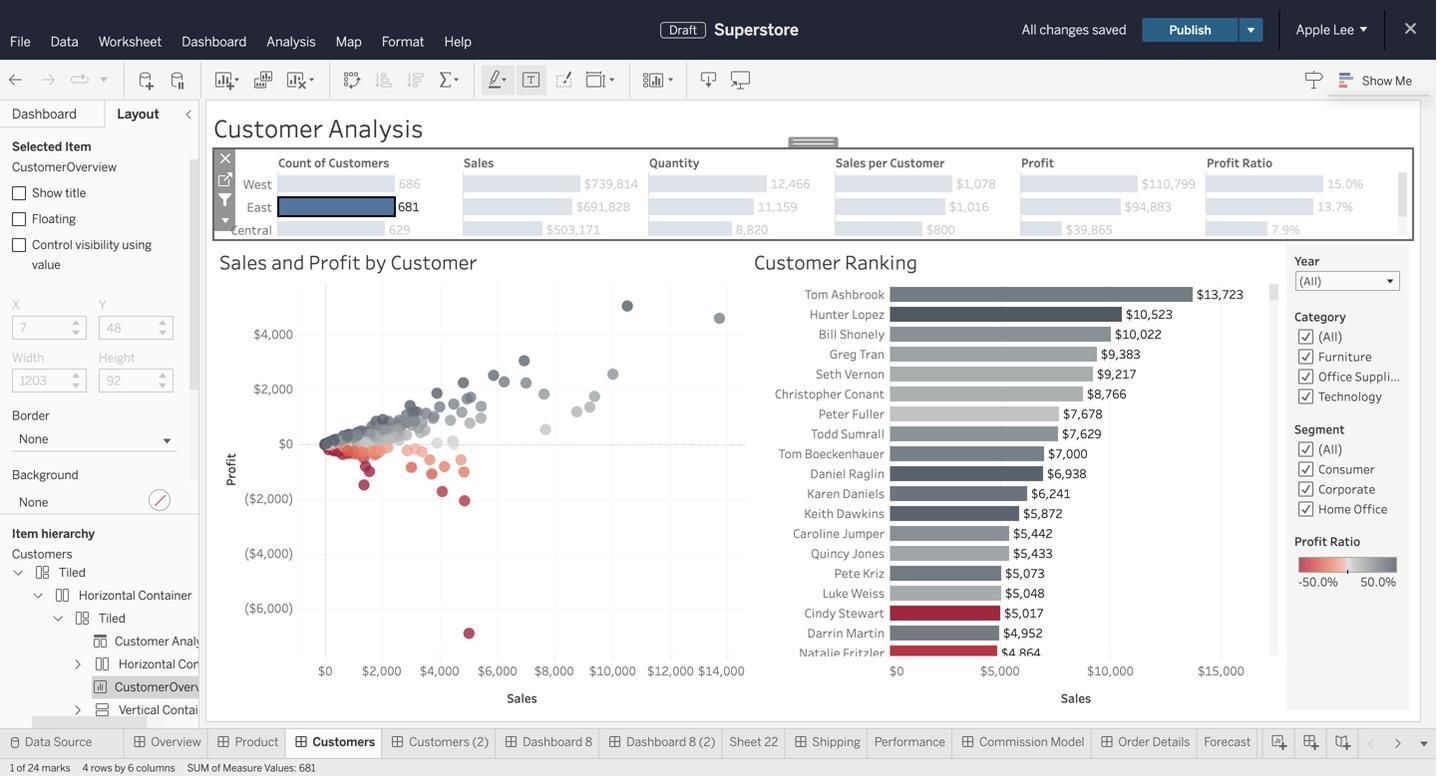 Task type: locate. For each thing, give the bounding box(es) containing it.
by left the 6
[[115, 763, 126, 775]]

0 vertical spatial (all) link
[[1318, 329, 1342, 345]]

vertical container
[[119, 703, 216, 718]]

1 vertical spatial (all) checkbox
[[1295, 440, 1400, 460]]

source
[[53, 735, 92, 750]]

1 vertical spatial none
[[19, 496, 48, 510]]

of
[[17, 763, 25, 775], [212, 763, 221, 775]]

help
[[444, 34, 472, 50]]

office inside home office checkbox
[[1354, 501, 1388, 518]]

0 horizontal spatial customers
[[12, 547, 72, 562]]

customers (2)
[[409, 735, 489, 750]]

1 none from the top
[[19, 432, 48, 447]]

2 none button from the top
[[12, 487, 178, 516]]

horizontal
[[79, 589, 135, 603], [119, 658, 175, 672]]

item left hierarchy
[[12, 527, 38, 541]]

1 horizontal spatial of
[[212, 763, 221, 775]]

analysis inside heading
[[328, 111, 423, 145]]

0 vertical spatial customer analysis
[[213, 111, 423, 145]]

Profit Ratio, . Press Space to toggle selection. Press Escape to go back to the left margin. Use arrow keys to navigate headers text field
[[1206, 153, 1391, 173]]

(all) down the category
[[1318, 329, 1342, 345]]

furniture link
[[1318, 349, 1372, 365]]

Caroline Jumper, Customer Name. Press Space to toggle selection. Press Escape to go back to the left margin. Use arrow keys to navigate headers text field
[[750, 524, 890, 544]]

1 vertical spatial data
[[25, 735, 51, 750]]

1 vertical spatial (all) link
[[1318, 441, 1342, 458]]

(all) checkbox up furniture
[[1295, 327, 1400, 347]]

item inside item hierarchy customers
[[12, 527, 38, 541]]

new data source image
[[137, 70, 157, 90]]

2 vertical spatial analysis
[[172, 635, 217, 649]]

customers for customers
[[312, 735, 375, 750]]

customer analysis up the vertical container
[[115, 635, 217, 649]]

50.0% down ratio
[[1360, 574, 1396, 590]]

Home Office checkbox
[[1295, 500, 1400, 520]]

marks. press enter to open the view data window.. use arrow keys to navigate data visualization elements. image
[[277, 173, 1391, 264], [299, 284, 745, 657], [890, 284, 1263, 777]]

Quantity, . Press Space to toggle selection. Press Escape to go back to the left margin. Use arrow keys to navigate headers text field
[[648, 153, 835, 173]]

collapse image
[[183, 109, 194, 121]]

profit left ratio
[[1294, 534, 1327, 550]]

(all) checkbox up the consumer in the bottom right of the page
[[1295, 440, 1400, 460]]

customer analysis down clear sheet icon
[[213, 111, 423, 145]]

horizontal container down hierarchy
[[79, 589, 192, 603]]

product
[[235, 735, 279, 750]]

1 horizontal spatial by
[[365, 249, 386, 275]]

customer analysis heading
[[213, 108, 1413, 149]]

0 vertical spatial none
[[19, 432, 48, 447]]

1 none button from the top
[[12, 427, 178, 452]]

2 vertical spatial (all)
[[1318, 441, 1342, 458]]

data for data source
[[25, 735, 51, 750]]

show inside button
[[1362, 74, 1392, 88]]

2 horizontal spatial customers
[[409, 735, 470, 750]]

sales and profit by customer
[[219, 249, 477, 275]]

1 vertical spatial office
[[1354, 501, 1388, 518]]

(2) left sheet
[[699, 735, 715, 750]]

show
[[1362, 74, 1392, 88], [32, 186, 62, 200]]

marks
[[42, 763, 70, 775]]

0 horizontal spatial item
[[12, 527, 38, 541]]

1 horizontal spatial item
[[65, 140, 91, 154]]

2 8 from the left
[[689, 735, 696, 750]]

-
[[1298, 574, 1302, 590]]

0 horizontal spatial office
[[1318, 368, 1352, 385]]

50.0%
[[1302, 574, 1338, 590], [1360, 574, 1396, 590]]

office
[[1318, 368, 1352, 385], [1354, 501, 1388, 518]]

0 vertical spatial analysis
[[267, 34, 316, 50]]

0 vertical spatial (all) checkbox
[[1295, 327, 1400, 347]]

0 vertical spatial data
[[51, 34, 78, 50]]

(all) for segment
[[1318, 441, 1342, 458]]

Sales, . Press Space to toggle selection. Press Escape to go back to the left margin. Use arrow keys to navigate headers text field
[[463, 153, 648, 173]]

highlight image
[[487, 70, 510, 90]]

horizontal down hierarchy
[[79, 589, 135, 603]]

1 horizontal spatial 8
[[689, 735, 696, 750]]

show title
[[32, 186, 86, 200]]

show up floating
[[32, 186, 62, 200]]

measure
[[223, 763, 262, 775]]

swap rows and columns image
[[342, 70, 362, 90]]

control visibility using value
[[32, 238, 152, 272]]

sheet
[[729, 735, 762, 750]]

(all) checkbox for segment
[[1295, 440, 1400, 460]]

tiled down item hierarchy customers at the left
[[59, 566, 86, 580]]

office down furniture
[[1318, 368, 1352, 385]]

ranking
[[845, 249, 918, 275]]

(all) for category
[[1318, 329, 1342, 345]]

tiled
[[59, 566, 86, 580], [99, 612, 125, 626]]

superstore
[[714, 20, 799, 39]]

analysis up clear sheet icon
[[267, 34, 316, 50]]

8
[[585, 735, 592, 750], [689, 735, 696, 750]]

2 horizontal spatial analysis
[[328, 111, 423, 145]]

none
[[19, 432, 48, 447], [19, 496, 48, 510]]

office supplies
[[1318, 368, 1403, 385]]

data guide image
[[1304, 70, 1324, 90]]

(all) down segment at the right bottom of the page
[[1318, 441, 1342, 458]]

visibility
[[75, 238, 119, 252]]

2 (all) checkbox from the top
[[1295, 440, 1400, 460]]

furniture
[[1318, 349, 1372, 365]]

0 horizontal spatial by
[[115, 763, 126, 775]]

by right the and
[[365, 249, 386, 275]]

Daniel Raglin, Customer Name. Press Space to toggle selection. Press Escape to go back to the left margin. Use arrow keys to navigate headers text field
[[750, 464, 890, 484]]

data
[[51, 34, 78, 50], [25, 735, 51, 750]]

-50.0%
[[1298, 574, 1338, 590]]

0 horizontal spatial 8
[[585, 735, 592, 750]]

container
[[138, 589, 192, 603], [178, 658, 232, 672], [162, 703, 216, 718]]

profit right the and
[[309, 249, 361, 275]]

border
[[12, 409, 50, 423]]

corporate link
[[1318, 481, 1375, 498]]

none down background
[[19, 496, 48, 510]]

analysis up the vertical container
[[172, 635, 217, 649]]

sum of measure values: 681
[[187, 763, 315, 775]]

2 (2) from the left
[[699, 735, 715, 750]]

Technology checkbox
[[1295, 387, 1400, 407]]

8 left "dashboard 8 (2)" at the bottom of page
[[585, 735, 592, 750]]

selected
[[12, 140, 62, 154]]

Y text field
[[99, 316, 174, 340]]

1 horizontal spatial (2)
[[699, 735, 715, 750]]

none button up hierarchy
[[12, 487, 178, 516]]

customeroverview up show title
[[12, 160, 117, 175]]

horizontal up the vertical
[[119, 658, 175, 672]]

1 vertical spatial item
[[12, 527, 38, 541]]

of right sum
[[212, 763, 221, 775]]

format
[[382, 34, 424, 50]]

customer ranking
[[754, 249, 918, 275]]

map
[[336, 34, 362, 50]]

1 horizontal spatial analysis
[[267, 34, 316, 50]]

1 horizontal spatial show
[[1362, 74, 1392, 88]]

more options image
[[214, 210, 235, 231]]

0 vertical spatial horizontal
[[79, 589, 135, 603]]

Height text field
[[99, 369, 174, 393]]

item inside selected item customeroverview
[[65, 140, 91, 154]]

(all) link down the category
[[1318, 329, 1342, 345]]

none button
[[12, 427, 178, 452], [12, 487, 178, 516]]

1 horizontal spatial office
[[1354, 501, 1388, 518]]

of right 1
[[17, 763, 25, 775]]

0 vertical spatial by
[[365, 249, 386, 275]]

me
[[1395, 74, 1412, 88]]

supplies
[[1355, 368, 1403, 385]]

segment list box
[[1295, 460, 1400, 520]]

0 vertical spatial none button
[[12, 427, 178, 452]]

1 (all) link from the top
[[1318, 329, 1342, 345]]

(all)
[[1299, 274, 1322, 289], [1318, 329, 1342, 345], [1318, 441, 1342, 458]]

(all) down year
[[1299, 274, 1322, 289]]

1 (2) from the left
[[472, 735, 489, 750]]

0 vertical spatial horizontal container
[[79, 589, 192, 603]]

horizontal container up the vertical container
[[119, 658, 232, 672]]

undo image
[[6, 70, 26, 90]]

0 horizontal spatial (2)
[[472, 735, 489, 750]]

data for data
[[51, 34, 78, 50]]

replay animation image
[[70, 70, 90, 90]]

1 vertical spatial horizontal container
[[119, 658, 232, 672]]

corporate
[[1318, 481, 1375, 498]]

publish button
[[1142, 18, 1238, 42]]

data up 1 of 24 marks at the left
[[25, 735, 51, 750]]

1 vertical spatial none button
[[12, 487, 178, 516]]

profit
[[309, 249, 361, 275], [1294, 534, 1327, 550]]

0 vertical spatial (all)
[[1299, 274, 1322, 289]]

1 vertical spatial tiled
[[99, 612, 125, 626]]

rows
[[91, 763, 112, 775]]

category list box
[[1295, 347, 1403, 407]]

0 vertical spatial show
[[1362, 74, 1392, 88]]

East, Region. Press Space to toggle selection. Press Escape to go back to the left margin. Use arrow keys to navigate headers text field
[[217, 195, 277, 218]]

1 horizontal spatial tiled
[[99, 612, 125, 626]]

customers for customers (2)
[[409, 735, 470, 750]]

0 horizontal spatial show
[[32, 186, 62, 200]]

publish
[[1169, 23, 1211, 37]]

Peter Fuller, Customer Name. Press Space to toggle selection. Press Escape to go back to the left margin. Use arrow keys to navigate headers text field
[[750, 404, 890, 424]]

none for background
[[19, 496, 48, 510]]

Karen Daniels, Customer Name. Press Space to toggle selection. Press Escape to go back to the left margin. Use arrow keys to navigate headers text field
[[750, 484, 890, 504]]

none for border
[[19, 432, 48, 447]]

1 vertical spatial (all)
[[1318, 329, 1342, 345]]

1 horizontal spatial 50.0%
[[1360, 574, 1396, 590]]

1 (all) checkbox from the top
[[1295, 327, 1400, 347]]

Seth Vernon, Customer Name. Press Space to toggle selection. Press Escape to go back to the left margin. Use arrow keys to navigate headers text field
[[750, 364, 890, 384]]

Greg Tran, Customer Name. Press Space to toggle selection. Press Escape to go back to the left margin. Use arrow keys to navigate headers text field
[[750, 344, 890, 364]]

using
[[122, 238, 152, 252]]

(All) checkbox
[[1295, 327, 1400, 347], [1295, 440, 1400, 460]]

1 of from the left
[[17, 763, 25, 775]]

8 left sheet
[[689, 735, 696, 750]]

duplicate image
[[253, 70, 273, 90]]

0 vertical spatial tiled
[[59, 566, 86, 580]]

(2)
[[472, 735, 489, 750], [699, 735, 715, 750]]

Consumer checkbox
[[1295, 460, 1400, 480]]

show left me in the top right of the page
[[1362, 74, 1392, 88]]

0 horizontal spatial 50.0%
[[1302, 574, 1338, 590]]

sort ascending image
[[374, 70, 394, 90]]

values:
[[264, 763, 297, 775]]

of for sum
[[212, 763, 221, 775]]

6
[[128, 763, 134, 775]]

22
[[764, 735, 778, 750]]

customers
[[12, 547, 72, 562], [312, 735, 375, 750], [409, 735, 470, 750]]

commission model
[[979, 735, 1084, 750]]

order details
[[1118, 735, 1190, 750]]

new worksheet image
[[213, 70, 241, 90]]

1 8 from the left
[[585, 735, 592, 750]]

consumer link
[[1318, 461, 1375, 478]]

2 (all) link from the top
[[1318, 441, 1342, 458]]

1 vertical spatial horizontal
[[119, 658, 175, 672]]

2 of from the left
[[212, 763, 221, 775]]

none down border
[[19, 432, 48, 447]]

1 horizontal spatial customers
[[312, 735, 375, 750]]

(2) left dashboard 8
[[472, 735, 489, 750]]

data up replay animation image
[[51, 34, 78, 50]]

0 horizontal spatial of
[[17, 763, 25, 775]]

replay animation image
[[98, 73, 110, 85]]

fit image
[[585, 70, 617, 90]]

dashboard
[[182, 34, 247, 50], [12, 106, 77, 122], [523, 735, 583, 750], [626, 735, 686, 750]]

by inside customer analysis application
[[365, 249, 386, 275]]

Keith Dawkins, Customer Name. Press Space to toggle selection. Press Escape to go back to the left margin. Use arrow keys to navigate headers text field
[[750, 504, 890, 524]]

Profit, . Press Space to toggle selection. Press Escape to go back to the left margin. Use arrow keys to navigate headers text field
[[1020, 153, 1206, 173]]

horizontal container
[[79, 589, 192, 603], [119, 658, 232, 672]]

(all) link down segment at the right bottom of the page
[[1318, 441, 1342, 458]]

customer
[[213, 111, 323, 145], [390, 249, 477, 275], [754, 249, 841, 275], [115, 635, 169, 649]]

segment
[[1294, 421, 1345, 438]]

0 horizontal spatial tiled
[[59, 566, 86, 580]]

1 vertical spatial profit
[[1294, 534, 1327, 550]]

office down corporate option
[[1354, 501, 1388, 518]]

customer analysis inside heading
[[213, 111, 423, 145]]

analysis up count of customers, . press space to toggle selection. press escape to go back to the left margin. use arrow keys to navigate headers text box at left top
[[328, 111, 423, 145]]

year
[[1294, 253, 1320, 269]]

0 vertical spatial profit
[[309, 249, 361, 275]]

Count of Customers, . Press Space to toggle selection. Press Escape to go back to the left margin. Use arrow keys to navigate headers text field
[[277, 153, 463, 173]]

0 vertical spatial item
[[65, 140, 91, 154]]

customeroverview up the vertical container
[[115, 681, 219, 695]]

customeroverview
[[12, 160, 117, 175], [115, 681, 219, 695]]

0 vertical spatial office
[[1318, 368, 1352, 385]]

1 vertical spatial show
[[32, 186, 62, 200]]

2 none from the top
[[19, 496, 48, 510]]

none button up background
[[12, 427, 178, 452]]

Natalie Fritzler, Customer Name. Press Space to toggle selection. Press Escape to go back to the left margin. Use arrow keys to navigate headers text field
[[750, 643, 890, 663]]

4 rows by 6 columns
[[82, 763, 175, 775]]

Tom Boeckenhauer, Customer Name. Press Space to toggle selection. Press Escape to go back to the left margin. Use arrow keys to navigate headers text field
[[750, 444, 890, 464]]

item right selected on the top left of the page
[[65, 140, 91, 154]]

tiled up the vertical
[[99, 612, 125, 626]]

1 vertical spatial by
[[115, 763, 126, 775]]

50.0% down profit ratio
[[1302, 574, 1338, 590]]

1 vertical spatial analysis
[[328, 111, 423, 145]]

file
[[10, 34, 31, 50]]

order
[[1118, 735, 1150, 750]]

totals image
[[438, 70, 462, 90]]



Task type: vqa. For each thing, say whether or not it's contained in the screenshot.
Schedules at the bottom of page
no



Task type: describe. For each thing, give the bounding box(es) containing it.
1 50.0% from the left
[[1302, 574, 1338, 590]]

home office
[[1318, 501, 1388, 518]]

lee
[[1333, 22, 1354, 38]]

(all) link for consumer
[[1318, 441, 1342, 458]]

681
[[299, 763, 315, 775]]

X text field
[[12, 316, 87, 340]]

model
[[1051, 735, 1084, 750]]

hide mark labels image
[[522, 70, 542, 90]]

Pete Kriz, Customer Name. Press Space to toggle selection. Press Escape to go back to the left margin. Use arrow keys to navigate headers text field
[[750, 563, 890, 583]]

sum
[[187, 763, 209, 775]]

apple
[[1296, 22, 1330, 38]]

details
[[1153, 735, 1190, 750]]

(all) checkbox for category
[[1295, 327, 1400, 347]]

Central, Region. Press Space to toggle selection. Press Escape to go back to the left margin. Use arrow keys to navigate headers text field
[[217, 218, 277, 241]]

hierarchy
[[41, 527, 95, 541]]

0 vertical spatial customeroverview
[[12, 160, 117, 175]]

all
[[1022, 22, 1037, 38]]

technology link
[[1318, 388, 1382, 405]]

selected item customeroverview
[[12, 140, 117, 175]]

consumer
[[1318, 461, 1375, 478]]

background
[[12, 468, 78, 483]]

download image
[[699, 70, 719, 90]]

Quincy Jones, Customer Name. Press Space to toggle selection. Press Escape to go back to the left margin. Use arrow keys to navigate headers text field
[[750, 544, 890, 563]]

use as filter image
[[214, 189, 235, 210]]

(all) inside (all) field
[[1299, 274, 1322, 289]]

show for show me
[[1362, 74, 1392, 88]]

home office link
[[1318, 501, 1388, 518]]

dashboard 8 (2)
[[626, 735, 715, 750]]

of for 1
[[17, 763, 25, 775]]

x
[[12, 298, 20, 313]]

and
[[271, 249, 305, 275]]

Tom Ashbrook, Customer Name. Press Space to toggle selection. Press Escape to go back to the left margin. Use arrow keys to navigate headers text field
[[750, 284, 890, 304]]

pause auto updates image
[[169, 70, 188, 90]]

format workbook image
[[553, 70, 573, 90]]

0 vertical spatial container
[[138, 589, 192, 603]]

Hunter Lopez, Customer Name. Press Space to toggle selection. Press Escape to go back to the left margin. Use arrow keys to navigate headers text field
[[750, 304, 890, 324]]

West, Region. Press Space to toggle selection. Press Escape to go back to the left margin. Use arrow keys to navigate headers text field
[[217, 173, 277, 195]]

worksheet
[[98, 34, 162, 50]]

show/hide cards image
[[642, 70, 674, 90]]

shipping
[[812, 735, 861, 750]]

24
[[28, 763, 39, 775]]

forecast
[[1204, 735, 1251, 750]]

apple lee
[[1296, 22, 1354, 38]]

8 for dashboard 8
[[585, 735, 592, 750]]

changes
[[1040, 22, 1089, 38]]

y
[[99, 298, 106, 313]]

all changes saved
[[1022, 22, 1127, 38]]

office supplies link
[[1318, 368, 1403, 385]]

customer inside heading
[[213, 111, 323, 145]]

columns
[[136, 763, 175, 775]]

floating
[[32, 212, 76, 226]]

Furniture checkbox
[[1295, 347, 1400, 367]]

1 vertical spatial container
[[178, 658, 232, 672]]

0 horizontal spatial profit
[[309, 249, 361, 275]]

clear sheet image
[[285, 70, 317, 90]]

0 horizontal spatial analysis
[[172, 635, 217, 649]]

dashboard 8
[[523, 735, 592, 750]]

show me button
[[1330, 65, 1430, 96]]

saved
[[1092, 22, 1127, 38]]

home
[[1318, 501, 1351, 518]]

category
[[1294, 309, 1346, 325]]

Year field
[[1295, 271, 1400, 291]]

4
[[82, 763, 88, 775]]

Cindy Stewart, Customer Name. Press Space to toggle selection. Press Escape to go back to the left margin. Use arrow keys to navigate headers text field
[[750, 603, 890, 623]]

show for show title
[[32, 186, 62, 200]]

sheet 22
[[729, 735, 778, 750]]

1 horizontal spatial profit
[[1294, 534, 1327, 550]]

customers inside item hierarchy customers
[[12, 547, 72, 562]]

redo image
[[38, 70, 58, 90]]

control
[[32, 238, 73, 252]]

1
[[10, 763, 14, 775]]

show me
[[1362, 74, 1412, 88]]

Bill Shonely, Customer Name. Press Space to toggle selection. Press Escape to go back to the left margin. Use arrow keys to navigate headers text field
[[750, 324, 890, 344]]

sales
[[219, 249, 267, 275]]

data source
[[25, 735, 92, 750]]

layout
[[117, 106, 159, 122]]

vertical
[[119, 703, 160, 718]]

Todd Sumrall, Customer Name. Press Space to toggle selection. Press Escape to go back to the left margin. Use arrow keys to navigate headers text field
[[750, 424, 890, 444]]

none button for background
[[12, 487, 178, 516]]

item hierarchy customers
[[12, 527, 95, 562]]

customer analysis application
[[199, 100, 1434, 777]]

Christopher Conant, Customer Name. Press Space to toggle selection. Press Escape to go back to the left margin. Use arrow keys to navigate headers text field
[[750, 384, 890, 404]]

height
[[99, 351, 135, 366]]

Office Supplies checkbox
[[1295, 367, 1403, 387]]

value
[[32, 258, 61, 272]]

draft
[[669, 23, 697, 37]]

2 vertical spatial container
[[162, 703, 216, 718]]

profit ratio
[[1294, 534, 1360, 550]]

2 50.0% from the left
[[1360, 574, 1396, 590]]

1 vertical spatial customeroverview
[[115, 681, 219, 695]]

commission
[[979, 735, 1048, 750]]

ratio
[[1330, 534, 1360, 550]]

technology
[[1318, 388, 1382, 405]]

performance
[[875, 735, 945, 750]]

office inside option
[[1318, 368, 1352, 385]]

none button for border
[[12, 427, 178, 452]]

overview
[[151, 735, 201, 750]]

title
[[65, 186, 86, 200]]

Width text field
[[12, 369, 87, 393]]

go to sheet image
[[214, 169, 235, 189]]

Luke Weiss, Customer Name. Press Space to toggle selection. Press Escape to go back to the left margin. Use arrow keys to navigate headers text field
[[750, 583, 890, 603]]

8 for dashboard 8 (2)
[[689, 735, 696, 750]]

width
[[12, 351, 44, 366]]

remove from dashboard image
[[214, 148, 235, 169]]

1 vertical spatial customer analysis
[[115, 635, 217, 649]]

Corporate checkbox
[[1295, 480, 1400, 500]]

open and edit this workbook in tableau desktop image
[[731, 70, 751, 90]]

Darrin Martin, Customer Name. Press Space to toggle selection. Press Escape to go back to the left margin. Use arrow keys to navigate headers text field
[[750, 623, 890, 643]]

(all) link for furniture
[[1318, 329, 1342, 345]]

1 of 24 marks
[[10, 763, 70, 775]]

sort descending image
[[406, 70, 426, 90]]

Sales per Customer, . Press Space to toggle selection. Press Escape to go back to the left margin. Use arrow keys to navigate headers text field
[[835, 153, 1020, 173]]



